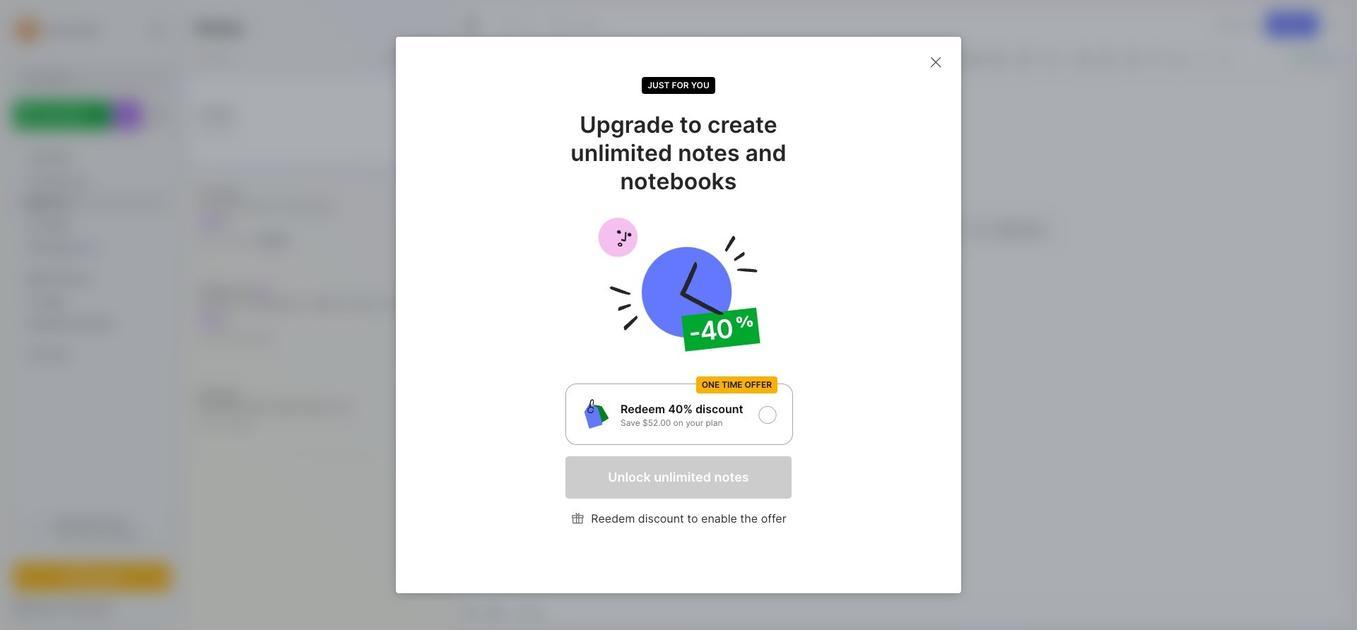 Task type: describe. For each thing, give the bounding box(es) containing it.
Note Editor text field
[[454, 73, 1352, 597]]

expand tags image
[[18, 298, 27, 306]]

note window element
[[453, 4, 1353, 626]]

none search field inside main element
[[39, 70, 158, 87]]

clock illustration image
[[566, 213, 792, 357]]

main element
[[0, 0, 184, 631]]

outdent image
[[1097, 49, 1117, 69]]

insert link image
[[1014, 49, 1034, 69]]

indent image
[[1075, 49, 1094, 69]]

alignment image
[[1039, 49, 1073, 69]]

add tag image
[[486, 603, 503, 620]]

numbered list image
[[966, 49, 985, 69]]

highlight image
[[906, 49, 938, 69]]

strikethrough image
[[1123, 49, 1143, 69]]



Task type: locate. For each thing, give the bounding box(es) containing it.
add a reminder image
[[462, 603, 479, 620]]

Search text field
[[39, 72, 158, 86]]

tree
[[5, 138, 179, 496]]

None search field
[[39, 70, 158, 87]]

subscript image
[[1169, 49, 1188, 69]]

checklist image
[[988, 49, 1008, 69]]

gift icon image
[[571, 511, 586, 526]]

superscript image
[[1146, 49, 1166, 69]]

tree inside main element
[[5, 138, 179, 496]]

dialog
[[396, 37, 961, 594]]

bulleted list image
[[943, 49, 963, 69]]

None checkbox
[[566, 384, 793, 445]]

expand note image
[[464, 16, 481, 33]]

expand notebooks image
[[18, 275, 27, 283]]



Task type: vqa. For each thing, say whether or not it's contained in the screenshot.
Outdent IMAGE
yes



